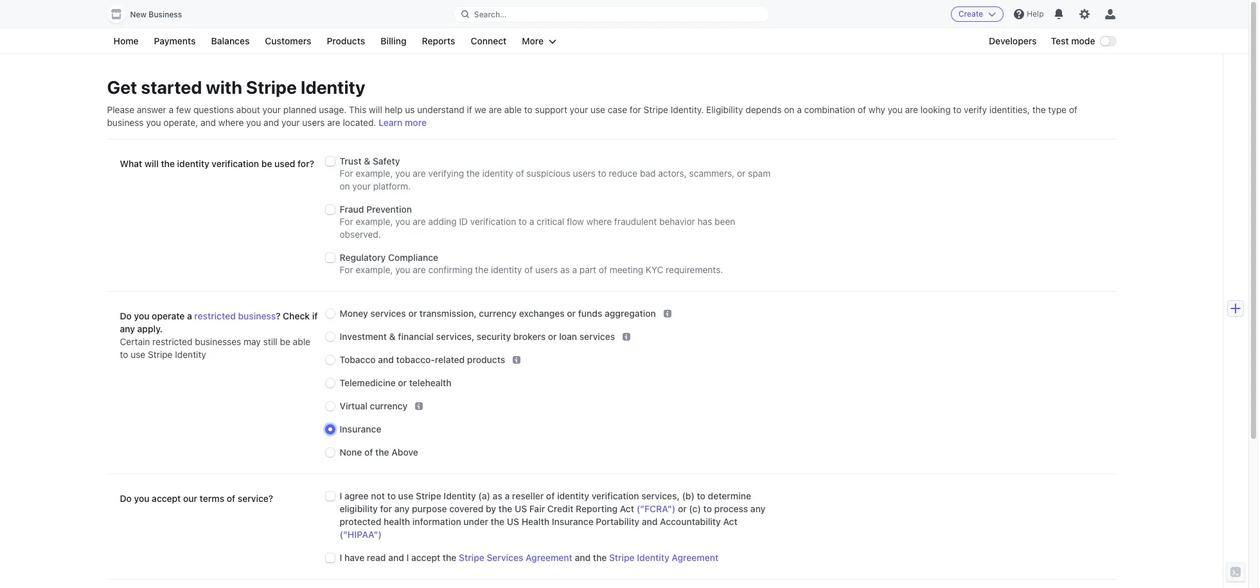 Task type: vqa. For each thing, say whether or not it's contained in the screenshot.
Invoice mispayments Receive a notification if a customer sends an incorrect amount to pay their invoice.'s Invoice
no



Task type: locate. For each thing, give the bounding box(es) containing it.
the left type
[[1033, 104, 1046, 115]]

of inside "trust & safety for example, you are verifying the identity of suspicious users to reduce bad actors, scammers, or spam on your platform."
[[516, 168, 524, 179]]

example, inside "regulatory compliance for example, you are confirming the identity of users as a part of meeting kyc requirements."
[[356, 264, 393, 275]]

the
[[1033, 104, 1046, 115], [161, 158, 175, 169], [467, 168, 480, 179], [475, 264, 489, 275], [376, 447, 389, 458], [499, 503, 513, 514], [491, 516, 505, 527], [443, 552, 457, 563], [593, 552, 607, 563]]

what
[[120, 158, 142, 169]]

be left used
[[262, 158, 272, 169]]

services up investment
[[371, 308, 406, 319]]

stripe inside please answer a few questions about your planned usage. this will help us understand if we are able to support your use case for stripe identity. eligibility depends on a combination of why you are looking to verify identities, the type of business you operate, and where you and your users are located.
[[644, 104, 669, 115]]

connect
[[471, 35, 507, 46]]

of up credit
[[546, 491, 555, 502]]

insurance down credit
[[552, 516, 594, 527]]

help
[[1028, 9, 1044, 19]]

trust & safety for example, you are verifying the identity of suspicious users to reduce bad actors, scammers, or spam on your platform.
[[340, 156, 771, 192]]

0 horizontal spatial accept
[[152, 493, 181, 504]]

1 horizontal spatial on
[[785, 104, 795, 115]]

to inside "trust & safety for example, you are verifying the identity of suspicious users to reduce bad actors, scammers, or spam on your platform."
[[598, 168, 607, 179]]

0 horizontal spatial agreement
[[526, 552, 573, 563]]

you up apply.
[[134, 311, 149, 321]]

health
[[522, 516, 550, 527]]

0 vertical spatial business
[[107, 117, 144, 128]]

1 vertical spatial insurance
[[552, 516, 594, 527]]

users down planned
[[302, 117, 325, 128]]

restricted
[[194, 311, 236, 321], [152, 336, 193, 347]]

the inside the or (c) to process any protected health information under the us health insurance portability and accountability act ("hipaa")
[[491, 516, 505, 527]]

for down trust
[[340, 168, 353, 179]]

2 agreement from the left
[[672, 552, 719, 563]]

a
[[169, 104, 174, 115], [797, 104, 802, 115], [530, 216, 535, 227], [573, 264, 577, 275], [187, 311, 192, 321], [505, 491, 510, 502]]

0 horizontal spatial verification
[[212, 158, 259, 169]]

1 vertical spatial if
[[312, 311, 318, 321]]

2 horizontal spatial verification
[[592, 491, 639, 502]]

2 vertical spatial for
[[340, 264, 353, 275]]

for down not
[[380, 503, 392, 514]]

1 vertical spatial &
[[389, 331, 396, 342]]

for
[[340, 168, 353, 179], [340, 216, 353, 227], [340, 264, 353, 275]]

new business
[[130, 10, 182, 19]]

for down regulatory
[[340, 264, 353, 275]]

identity
[[177, 158, 209, 169], [483, 168, 514, 179], [491, 264, 522, 275], [557, 491, 590, 502]]

to
[[524, 104, 533, 115], [954, 104, 962, 115], [598, 168, 607, 179], [519, 216, 527, 227], [120, 349, 128, 360], [387, 491, 396, 502], [697, 491, 706, 502], [704, 503, 712, 514]]

stripe left 'identity.' at the top
[[644, 104, 669, 115]]

home
[[113, 35, 139, 46]]

& inside "trust & safety for example, you are verifying the identity of suspicious users to reduce bad actors, scammers, or spam on your platform."
[[364, 156, 371, 167]]

("fcra")
[[637, 503, 676, 514]]

any right process
[[751, 503, 766, 514]]

search…
[[474, 9, 507, 19]]

1 vertical spatial currency
[[370, 401, 408, 412]]

loan
[[559, 331, 577, 342]]

for inside please answer a few questions about your planned usage. this will help us understand if we are able to support your use case for stripe identity. eligibility depends on a combination of why you are looking to verify identities, the type of business you operate, and where you and your users are located.
[[630, 104, 641, 115]]

example, inside fraud prevention for example, you are adding id verification to a critical flow where fraudulent behavior has been observed.
[[356, 216, 393, 227]]

i left agree
[[340, 491, 342, 502]]

regulatory compliance for example, you are confirming the identity of users as a part of meeting kyc requirements.
[[340, 252, 724, 275]]

type
[[1049, 104, 1067, 115]]

able
[[505, 104, 522, 115], [293, 336, 310, 347]]

0 horizontal spatial use
[[131, 349, 145, 360]]

2 vertical spatial verification
[[592, 491, 639, 502]]

as inside "regulatory compliance for example, you are confirming the identity of users as a part of meeting kyc requirements."
[[561, 264, 570, 275]]

products
[[467, 354, 506, 365]]

services
[[371, 308, 406, 319], [580, 331, 615, 342]]

act inside the or (c) to process any protected health information under the us health insurance portability and accountability act ("hipaa")
[[724, 516, 738, 527]]

0 horizontal spatial &
[[364, 156, 371, 167]]

for inside fraud prevention for example, you are adding id verification to a critical flow where fraudulent behavior has been observed.
[[340, 216, 353, 227]]

health
[[384, 516, 410, 527]]

portability
[[596, 516, 640, 527]]

for?
[[298, 158, 315, 169]]

businesses
[[195, 336, 241, 347]]

2 for from the top
[[340, 216, 353, 227]]

1 horizontal spatial be
[[280, 336, 291, 347]]

reports
[[422, 35, 455, 46]]

0 horizontal spatial users
[[302, 117, 325, 128]]

&
[[364, 156, 371, 167], [389, 331, 396, 342]]

1 vertical spatial example,
[[356, 216, 393, 227]]

0 vertical spatial services,
[[436, 331, 475, 342]]

example, for regulatory
[[356, 264, 393, 275]]

1 horizontal spatial where
[[587, 216, 612, 227]]

telehealth
[[409, 377, 452, 388]]

insurance inside the or (c) to process any protected health information under the us health insurance portability and accountability act ("hipaa")
[[552, 516, 594, 527]]

will right the 'what'
[[145, 158, 159, 169]]

services, up ("fcra") 'link'
[[642, 491, 680, 502]]

the inside please answer a few questions about your planned usage. this will help us understand if we are able to support your use case for stripe identity. eligibility depends on a combination of why you are looking to verify identities, the type of business you operate, and where you and your users are located.
[[1033, 104, 1046, 115]]

will
[[369, 104, 383, 115], [145, 158, 159, 169]]

be for able
[[280, 336, 291, 347]]

(a)
[[479, 491, 491, 502]]

1 horizontal spatial accept
[[411, 552, 441, 563]]

1 vertical spatial where
[[587, 216, 612, 227]]

a left the few
[[169, 104, 174, 115]]

any up 'certain'
[[120, 323, 135, 334]]

1 vertical spatial do
[[120, 493, 132, 504]]

restricted up businesses
[[194, 311, 236, 321]]

1 horizontal spatial currency
[[479, 308, 517, 319]]

balances link
[[205, 33, 256, 49]]

accept down information
[[411, 552, 441, 563]]

example, inside "trust & safety for example, you are verifying the identity of suspicious users to reduce bad actors, scammers, or spam on your platform."
[[356, 168, 393, 179]]

reduce
[[609, 168, 638, 179]]

if right the check
[[312, 311, 318, 321]]

1 vertical spatial act
[[724, 516, 738, 527]]

3 example, from the top
[[356, 264, 393, 275]]

& left financial
[[389, 331, 396, 342]]

0 vertical spatial as
[[561, 264, 570, 275]]

users inside please answer a few questions about your planned usage. this will help us understand if we are able to support your use case for stripe identity. eligibility depends on a combination of why you are looking to verify identities, the type of business you operate, and where you and your users are located.
[[302, 117, 325, 128]]

1 horizontal spatial for
[[630, 104, 641, 115]]

0 vertical spatial &
[[364, 156, 371, 167]]

above
[[392, 447, 418, 458]]

credit
[[548, 503, 574, 514]]

for inside "regulatory compliance for example, you are confirming the identity of users as a part of meeting kyc requirements."
[[340, 264, 353, 275]]

use left case
[[591, 104, 606, 115]]

0 vertical spatial example,
[[356, 168, 393, 179]]

act down process
[[724, 516, 738, 527]]

us down reseller
[[515, 503, 527, 514]]

and inside the or (c) to process any protected health information under the us health insurance portability and accountability act ("hipaa")
[[642, 516, 658, 527]]

0 vertical spatial services
[[371, 308, 406, 319]]

0 horizontal spatial business
[[107, 117, 144, 128]]

are left adding
[[413, 216, 426, 227]]

do you operate a restricted business
[[120, 311, 276, 321]]

0 horizontal spatial able
[[293, 336, 310, 347]]

1 horizontal spatial use
[[398, 491, 414, 502]]

Search… text field
[[454, 6, 770, 22]]

accept
[[152, 493, 181, 504], [411, 552, 441, 563]]

identities,
[[990, 104, 1031, 115]]

you down prevention
[[396, 216, 411, 227]]

on right depends
[[785, 104, 795, 115]]

1 vertical spatial be
[[280, 336, 291, 347]]

2 horizontal spatial use
[[591, 104, 606, 115]]

1 vertical spatial will
[[145, 158, 159, 169]]

1 horizontal spatial able
[[505, 104, 522, 115]]

0 horizontal spatial where
[[218, 117, 244, 128]]

developers link
[[983, 33, 1044, 49]]

on inside please answer a few questions about your planned usage. this will help us understand if we are able to support your use case for stripe identity. eligibility depends on a combination of why you are looking to verify identities, the type of business you operate, and where you and your users are located.
[[785, 104, 795, 115]]

verifying
[[429, 168, 464, 179]]

services
[[487, 552, 524, 563]]

the right the confirming
[[475, 264, 489, 275]]

where inside fraud prevention for example, you are adding id verification to a critical flow where fraudulent behavior has been observed.
[[587, 216, 612, 227]]

3 for from the top
[[340, 264, 353, 275]]

& right trust
[[364, 156, 371, 167]]

get started with stripe identity
[[107, 77, 365, 98]]

0 horizontal spatial on
[[340, 181, 350, 192]]

0 horizontal spatial act
[[620, 503, 635, 514]]

are inside "trust & safety for example, you are verifying the identity of suspicious users to reduce bad actors, scammers, or spam on your platform."
[[413, 168, 426, 179]]

has
[[698, 216, 713, 227]]

able inside certain restricted businesses may still be able to use stripe identity
[[293, 336, 310, 347]]

to left 'critical'
[[519, 216, 527, 227]]

products
[[327, 35, 365, 46]]

0 vertical spatial if
[[467, 104, 472, 115]]

bad
[[640, 168, 656, 179]]

1 horizontal spatial users
[[536, 264, 558, 275]]

or
[[737, 168, 746, 179], [409, 308, 417, 319], [567, 308, 576, 319], [548, 331, 557, 342], [398, 377, 407, 388], [678, 503, 687, 514]]

read
[[367, 552, 386, 563]]

under
[[464, 516, 489, 527]]

or up financial
[[409, 308, 417, 319]]

verification inside fraud prevention for example, you are adding id verification to a critical flow where fraudulent behavior has been observed.
[[471, 216, 516, 227]]

you inside fraud prevention for example, you are adding id verification to a critical flow where fraudulent behavior has been observed.
[[396, 216, 411, 227]]

a left reseller
[[505, 491, 510, 502]]

("hipaa")
[[340, 529, 382, 540]]

do for do you operate a restricted business
[[120, 311, 132, 321]]

agreement down the or (c) to process any protected health information under the us health insurance portability and accountability act ("hipaa")
[[526, 552, 573, 563]]

0 horizontal spatial if
[[312, 311, 318, 321]]

use down 'certain'
[[131, 349, 145, 360]]

able down the check
[[293, 336, 310, 347]]

1 horizontal spatial will
[[369, 104, 383, 115]]

0 vertical spatial restricted
[[194, 311, 236, 321]]

are
[[489, 104, 502, 115], [906, 104, 919, 115], [327, 117, 341, 128], [413, 168, 426, 179], [413, 216, 426, 227], [413, 264, 426, 275]]

1 vertical spatial for
[[380, 503, 392, 514]]

the right the 'what'
[[161, 158, 175, 169]]

you inside "regulatory compliance for example, you are confirming the identity of users as a part of meeting kyc requirements."
[[396, 264, 411, 275]]

suspicious
[[527, 168, 571, 179]]

do
[[120, 311, 132, 321], [120, 493, 132, 504]]

2 horizontal spatial any
[[751, 503, 766, 514]]

started
[[141, 77, 202, 98]]

telemedicine or telehealth
[[340, 377, 452, 388]]

0 vertical spatial users
[[302, 117, 325, 128]]

the inside i agree not to use stripe identity (a) as a reseller of identity verification services, (b) to determine eligibility for any purpose covered by the us fair credit reporting act
[[499, 503, 513, 514]]

1 vertical spatial able
[[293, 336, 310, 347]]

us left health
[[507, 516, 520, 527]]

1 vertical spatial services,
[[642, 491, 680, 502]]

0 vertical spatial us
[[515, 503, 527, 514]]

0 horizontal spatial currency
[[370, 401, 408, 412]]

to down 'certain'
[[120, 349, 128, 360]]

be inside certain restricted businesses may still be able to use stripe identity
[[280, 336, 291, 347]]

be right still
[[280, 336, 291, 347]]

i left "have"
[[340, 552, 342, 563]]

1 vertical spatial users
[[573, 168, 596, 179]]

0 horizontal spatial for
[[380, 503, 392, 514]]

may
[[244, 336, 261, 347]]

users inside "regulatory compliance for example, you are confirming the identity of users as a part of meeting kyc requirements."
[[536, 264, 558, 275]]

or (c) to process any protected health information under the us health insurance portability and accountability act ("hipaa")
[[340, 503, 766, 540]]

0 vertical spatial be
[[262, 158, 272, 169]]

0 horizontal spatial services,
[[436, 331, 475, 342]]

this
[[349, 104, 367, 115]]

1 do from the top
[[120, 311, 132, 321]]

0 vertical spatial for
[[340, 168, 353, 179]]

any up health
[[395, 503, 410, 514]]

currency up security
[[479, 308, 517, 319]]

2 vertical spatial users
[[536, 264, 558, 275]]

0 vertical spatial currency
[[479, 308, 517, 319]]

restricted inside certain restricted businesses may still be able to use stripe identity
[[152, 336, 193, 347]]

1 vertical spatial business
[[238, 311, 276, 321]]

verification left used
[[212, 158, 259, 169]]

of left suspicious
[[516, 168, 524, 179]]

of left why
[[858, 104, 867, 115]]

1 vertical spatial restricted
[[152, 336, 193, 347]]

of right part on the left
[[599, 264, 608, 275]]

1 example, from the top
[[356, 168, 393, 179]]

0 vertical spatial for
[[630, 104, 641, 115]]

0 vertical spatial act
[[620, 503, 635, 514]]

tobacco and tobacco-related products
[[340, 354, 506, 365]]

1 vertical spatial on
[[340, 181, 350, 192]]

business inside please answer a few questions about your planned usage. this will help us understand if we are able to support your use case for stripe identity. eligibility depends on a combination of why you are looking to verify identities, the type of business you operate, and where you and your users are located.
[[107, 117, 144, 128]]

1 vertical spatial as
[[493, 491, 503, 502]]

identity down "operate,"
[[177, 158, 209, 169]]

protected
[[340, 516, 382, 527]]

0 vertical spatial where
[[218, 117, 244, 128]]

1 vertical spatial for
[[340, 216, 353, 227]]

do for do you accept our terms of service?
[[120, 493, 132, 504]]

2 vertical spatial use
[[398, 491, 414, 502]]

0 horizontal spatial be
[[262, 158, 272, 169]]

1 horizontal spatial &
[[389, 331, 396, 342]]

1 horizontal spatial agreement
[[672, 552, 719, 563]]

1 horizontal spatial act
[[724, 516, 738, 527]]

i
[[340, 491, 342, 502], [340, 552, 342, 563], [407, 552, 409, 563]]

for down fraud
[[340, 216, 353, 227]]

on
[[785, 104, 795, 115], [340, 181, 350, 192]]

services down the funds
[[580, 331, 615, 342]]

or left spam
[[737, 168, 746, 179]]

money services or transmission, currency exchanges or funds aggregation
[[340, 308, 656, 319]]

use inside please answer a few questions about your planned usage. this will help us understand if we are able to support your use case for stripe identity. eligibility depends on a combination of why you are looking to verify identities, the type of business you operate, and where you and your users are located.
[[591, 104, 606, 115]]

2 vertical spatial example,
[[356, 264, 393, 275]]

our
[[183, 493, 197, 504]]

billing link
[[374, 33, 413, 49]]

your up fraud
[[353, 181, 371, 192]]

use up purpose
[[398, 491, 414, 502]]

test mode
[[1051, 35, 1096, 46]]

identity
[[301, 77, 365, 98], [175, 349, 206, 360], [444, 491, 476, 502], [637, 552, 670, 563]]

stripe up purpose
[[416, 491, 441, 502]]

identity inside certain restricted businesses may still be able to use stripe identity
[[175, 349, 206, 360]]

if
[[467, 104, 472, 115], [312, 311, 318, 321]]

and
[[201, 117, 216, 128], [264, 117, 279, 128], [378, 354, 394, 365], [642, 516, 658, 527], [388, 552, 404, 563], [575, 552, 591, 563]]

be
[[262, 158, 272, 169], [280, 336, 291, 347]]

identity up "covered"
[[444, 491, 476, 502]]

i right the read
[[407, 552, 409, 563]]

identity inside i agree not to use stripe identity (a) as a reseller of identity verification services, (b) to determine eligibility for any purpose covered by the us fair credit reporting act
[[444, 491, 476, 502]]

why
[[869, 104, 886, 115]]

0 horizontal spatial services
[[371, 308, 406, 319]]

users left part on the left
[[536, 264, 558, 275]]

example,
[[356, 168, 393, 179], [356, 216, 393, 227], [356, 264, 393, 275]]

currency down telemedicine or telehealth
[[370, 401, 408, 412]]

example, down regulatory
[[356, 264, 393, 275]]

business down please
[[107, 117, 144, 128]]

identity up credit
[[557, 491, 590, 502]]

1 horizontal spatial as
[[561, 264, 570, 275]]

1 vertical spatial verification
[[471, 216, 516, 227]]

identity inside i agree not to use stripe identity (a) as a reseller of identity verification services, (b) to determine eligibility for any purpose covered by the us fair credit reporting act
[[557, 491, 590, 502]]

1 horizontal spatial verification
[[471, 216, 516, 227]]

1 for from the top
[[340, 168, 353, 179]]

stripe down apply.
[[148, 349, 173, 360]]

what will the identity verification be used for?
[[120, 158, 315, 169]]

i inside i agree not to use stripe identity (a) as a reseller of identity verification services, (b) to determine eligibility for any purpose covered by the us fair credit reporting act
[[340, 491, 342, 502]]

requirements.
[[666, 264, 724, 275]]

a inside "regulatory compliance for example, you are confirming the identity of users as a part of meeting kyc requirements."
[[573, 264, 577, 275]]

stripe left services
[[459, 552, 485, 563]]

1 horizontal spatial insurance
[[552, 516, 594, 527]]

service?
[[238, 493, 273, 504]]

0 vertical spatial do
[[120, 311, 132, 321]]

on up fraud
[[340, 181, 350, 192]]

stripe
[[246, 77, 297, 98], [644, 104, 669, 115], [148, 349, 173, 360], [416, 491, 441, 502], [459, 552, 485, 563], [609, 552, 635, 563]]

0 vertical spatial will
[[369, 104, 383, 115]]

customers link
[[259, 33, 318, 49]]

transmission,
[[420, 308, 477, 319]]

the down by
[[491, 516, 505, 527]]

0 vertical spatial able
[[505, 104, 522, 115]]

1 horizontal spatial if
[[467, 104, 472, 115]]

as left part on the left
[[561, 264, 570, 275]]

0 horizontal spatial as
[[493, 491, 503, 502]]

0 horizontal spatial will
[[145, 158, 159, 169]]

0 horizontal spatial any
[[120, 323, 135, 334]]

1 vertical spatial use
[[131, 349, 145, 360]]

2 example, from the top
[[356, 216, 393, 227]]

and down ("fcra") 'link'
[[642, 516, 658, 527]]

to left reduce
[[598, 168, 607, 179]]

to right (c)
[[704, 503, 712, 514]]

1 horizontal spatial services
[[580, 331, 615, 342]]

2 horizontal spatial users
[[573, 168, 596, 179]]

on inside "trust & safety for example, you are verifying the identity of suspicious users to reduce bad actors, scammers, or spam on your platform."
[[340, 181, 350, 192]]

services, up related on the left of page
[[436, 331, 475, 342]]

confirming
[[429, 264, 473, 275]]

0 vertical spatial insurance
[[340, 424, 382, 435]]

you down compliance
[[396, 264, 411, 275]]

are down compliance
[[413, 264, 426, 275]]

or inside "trust & safety for example, you are verifying the identity of suspicious users to reduce bad actors, scammers, or spam on your platform."
[[737, 168, 746, 179]]

a left combination
[[797, 104, 802, 115]]

1 vertical spatial us
[[507, 516, 520, 527]]

0 vertical spatial use
[[591, 104, 606, 115]]

planned
[[283, 104, 317, 115]]

act up portability
[[620, 503, 635, 514]]

0 horizontal spatial restricted
[[152, 336, 193, 347]]

currency
[[479, 308, 517, 319], [370, 401, 408, 412]]

payments link
[[148, 33, 202, 49]]

users
[[302, 117, 325, 128], [573, 168, 596, 179], [536, 264, 558, 275]]

will inside please answer a few questions about your planned usage. this will help us understand if we are able to support your use case for stripe identity. eligibility depends on a combination of why you are looking to verify identities, the type of business you operate, and where you and your users are located.
[[369, 104, 383, 115]]

us inside i agree not to use stripe identity (a) as a reseller of identity verification services, (b) to determine eligibility for any purpose covered by the us fair credit reporting act
[[515, 503, 527, 514]]

0 vertical spatial accept
[[152, 493, 181, 504]]

2 do from the top
[[120, 493, 132, 504]]

0 vertical spatial on
[[785, 104, 795, 115]]

example, down the 'safety'
[[356, 168, 393, 179]]

1 horizontal spatial services,
[[642, 491, 680, 502]]

aggregation
[[605, 308, 656, 319]]

1 horizontal spatial any
[[395, 503, 410, 514]]

where right the 'flow'
[[587, 216, 612, 227]]

a left 'critical'
[[530, 216, 535, 227]]

any inside "? check if any apply."
[[120, 323, 135, 334]]

the right by
[[499, 503, 513, 514]]

verification inside i agree not to use stripe identity (a) as a reseller of identity verification services, (b) to determine eligibility for any purpose covered by the us fair credit reporting act
[[592, 491, 639, 502]]

identity left suspicious
[[483, 168, 514, 179]]



Task type: describe. For each thing, give the bounding box(es) containing it.
related
[[435, 354, 465, 365]]

please
[[107, 104, 134, 115]]

do you accept our terms of service?
[[120, 493, 273, 504]]

? check if any apply.
[[120, 311, 318, 334]]

any inside i agree not to use stripe identity (a) as a reseller of identity verification services, (b) to determine eligibility for any purpose covered by the us fair credit reporting act
[[395, 503, 410, 514]]

are inside fraud prevention for example, you are adding id verification to a critical flow where fraudulent behavior has been observed.
[[413, 216, 426, 227]]

are inside "regulatory compliance for example, you are confirming the identity of users as a part of meeting kyc requirements."
[[413, 264, 426, 275]]

have
[[345, 552, 365, 563]]

learn more link
[[379, 117, 427, 128]]

of right none
[[365, 447, 373, 458]]

& for investment
[[389, 331, 396, 342]]

eligibility
[[340, 503, 378, 514]]

flow
[[567, 216, 584, 227]]

financial
[[398, 331, 434, 342]]

tobacco-
[[396, 354, 435, 365]]

?
[[276, 311, 281, 321]]

to right not
[[387, 491, 396, 502]]

stripe inside certain restricted businesses may still be able to use stripe identity
[[148, 349, 173, 360]]

notifications image
[[1055, 9, 1065, 19]]

more button
[[516, 33, 563, 49]]

the inside "regulatory compliance for example, you are confirming the identity of users as a part of meeting kyc requirements."
[[475, 264, 489, 275]]

the down information
[[443, 552, 457, 563]]

a inside fraud prevention for example, you are adding id verification to a critical flow where fraudulent behavior has been observed.
[[530, 216, 535, 227]]

where inside please answer a few questions about your planned usage. this will help us understand if we are able to support your use case for stripe identity. eligibility depends on a combination of why you are looking to verify identities, the type of business you operate, and where you and your users are located.
[[218, 117, 244, 128]]

customers
[[265, 35, 311, 46]]

if inside "? check if any apply."
[[312, 311, 318, 321]]

able inside please answer a few questions about your planned usage. this will help us understand if we are able to support your use case for stripe identity. eligibility depends on a combination of why you are looking to verify identities, the type of business you operate, and where you and your users are located.
[[505, 104, 522, 115]]

to left verify
[[954, 104, 962, 115]]

0 horizontal spatial insurance
[[340, 424, 382, 435]]

your down planned
[[282, 117, 300, 128]]

learn more
[[379, 117, 427, 128]]

new business button
[[107, 5, 195, 23]]

of up exchanges
[[525, 264, 533, 275]]

part
[[580, 264, 597, 275]]

compliance
[[388, 252, 439, 263]]

are right we
[[489, 104, 502, 115]]

products link
[[320, 33, 372, 49]]

check
[[283, 311, 310, 321]]

& for trust
[[364, 156, 371, 167]]

behavior
[[660, 216, 695, 227]]

meeting
[[610, 264, 644, 275]]

stripe inside i agree not to use stripe identity (a) as a reseller of identity verification services, (b) to determine eligibility for any purpose covered by the us fair credit reporting act
[[416, 491, 441, 502]]

you inside "trust & safety for example, you are verifying the identity of suspicious users to reduce bad actors, scammers, or spam on your platform."
[[396, 168, 411, 179]]

eligibility
[[707, 104, 744, 115]]

1 vertical spatial services
[[580, 331, 615, 342]]

verify
[[964, 104, 988, 115]]

a inside i agree not to use stripe identity (a) as a reseller of identity verification services, (b) to determine eligibility for any purpose covered by the us fair credit reporting act
[[505, 491, 510, 502]]

to right (b) at bottom right
[[697, 491, 706, 502]]

new
[[130, 10, 147, 19]]

your inside "trust & safety for example, you are verifying the identity of suspicious users to reduce bad actors, scammers, or spam on your platform."
[[353, 181, 371, 192]]

exchanges
[[519, 308, 565, 319]]

regulatory
[[340, 252, 386, 263]]

to inside fraud prevention for example, you are adding id verification to a critical flow where fraudulent behavior has been observed.
[[519, 216, 527, 227]]

of right type
[[1070, 104, 1078, 115]]

identity inside "regulatory compliance for example, you are confirming the identity of users as a part of meeting kyc requirements."
[[491, 264, 522, 275]]

create
[[959, 9, 984, 19]]

the left the above
[[376, 447, 389, 458]]

to inside the or (c) to process any protected health information under the us health insurance portability and accountability act ("hipaa")
[[704, 503, 712, 514]]

as inside i agree not to use stripe identity (a) as a reseller of identity verification services, (b) to determine eligibility for any purpose covered by the us fair credit reporting act
[[493, 491, 503, 502]]

looking
[[921, 104, 951, 115]]

you down answer
[[146, 117, 161, 128]]

certain restricted businesses may still be able to use stripe identity
[[120, 336, 310, 360]]

use inside certain restricted businesses may still be able to use stripe identity
[[131, 349, 145, 360]]

i for i agree not to use stripe identity (a) as a reseller of identity verification services, (b) to determine eligibility for any purpose covered by the us fair credit reporting act
[[340, 491, 342, 502]]

your right about
[[263, 104, 281, 115]]

scammers,
[[690, 168, 735, 179]]

answer
[[137, 104, 166, 115]]

0 vertical spatial verification
[[212, 158, 259, 169]]

reports link
[[416, 33, 462, 49]]

identity.
[[671, 104, 704, 115]]

actors,
[[659, 168, 687, 179]]

test
[[1051, 35, 1070, 46]]

apply.
[[137, 323, 163, 334]]

to left support
[[524, 104, 533, 115]]

funds
[[578, 308, 603, 319]]

i for i have read and i accept the stripe services agreement and the stripe identity agreement
[[340, 552, 342, 563]]

telemedicine
[[340, 377, 396, 388]]

and down questions
[[201, 117, 216, 128]]

any inside the or (c) to process any protected health information under the us health insurance portability and accountability act ("hipaa")
[[751, 503, 766, 514]]

and down the or (c) to process any protected health information under the us health insurance portability and accountability act ("hipaa")
[[575, 552, 591, 563]]

virtual
[[340, 401, 368, 412]]

not
[[371, 491, 385, 502]]

none of the above
[[340, 447, 418, 458]]

of right terms
[[227, 493, 235, 504]]

you right why
[[888, 104, 903, 115]]

1 vertical spatial accept
[[411, 552, 441, 563]]

and up used
[[264, 117, 279, 128]]

balances
[[211, 35, 250, 46]]

use inside i agree not to use stripe identity (a) as a reseller of identity verification services, (b) to determine eligibility for any purpose covered by the us fair credit reporting act
[[398, 491, 414, 502]]

none
[[340, 447, 362, 458]]

users inside "trust & safety for example, you are verifying the identity of suspicious users to reduce bad actors, scammers, or spam on your platform."
[[573, 168, 596, 179]]

accountability
[[660, 516, 721, 527]]

fraudulent
[[615, 216, 657, 227]]

been
[[715, 216, 736, 227]]

1 horizontal spatial business
[[238, 311, 276, 321]]

more
[[405, 117, 427, 128]]

reporting
[[576, 503, 618, 514]]

critical
[[537, 216, 565, 227]]

of inside i agree not to use stripe identity (a) as a reseller of identity verification services, (b) to determine eligibility for any purpose covered by the us fair credit reporting act
[[546, 491, 555, 502]]

the inside "trust & safety for example, you are verifying the identity of suspicious users to reduce bad actors, scammers, or spam on your platform."
[[467, 168, 480, 179]]

agree
[[345, 491, 369, 502]]

are left looking
[[906, 104, 919, 115]]

and up telemedicine or telehealth
[[378, 354, 394, 365]]

for for regulatory compliance
[[340, 264, 353, 275]]

services, inside i agree not to use stripe identity (a) as a reseller of identity verification services, (b) to determine eligibility for any purpose covered by the us fair credit reporting act
[[642, 491, 680, 502]]

identity up usage.
[[301, 77, 365, 98]]

for inside i agree not to use stripe identity (a) as a reseller of identity verification services, (b) to determine eligibility for any purpose covered by the us fair credit reporting act
[[380, 503, 392, 514]]

or left loan
[[548, 331, 557, 342]]

(b)
[[682, 491, 695, 502]]

act inside i agree not to use stripe identity (a) as a reseller of identity verification services, (b) to determine eligibility for any purpose covered by the us fair credit reporting act
[[620, 503, 635, 514]]

us
[[405, 104, 415, 115]]

identity down ("fcra") 'link'
[[637, 552, 670, 563]]

fraud
[[340, 204, 364, 215]]

trust
[[340, 156, 362, 167]]

certain
[[120, 336, 150, 347]]

you down about
[[246, 117, 261, 128]]

be for used
[[262, 158, 272, 169]]

Search… search field
[[454, 6, 770, 22]]

a right operate
[[187, 311, 192, 321]]

located.
[[343, 117, 376, 128]]

for for fraud prevention
[[340, 216, 353, 227]]

fair
[[530, 503, 545, 514]]

for inside "trust & safety for example, you are verifying the identity of suspicious users to reduce bad actors, scammers, or spam on your platform."
[[340, 168, 353, 179]]

are down usage.
[[327, 117, 341, 128]]

we
[[475, 104, 487, 115]]

you left our
[[134, 493, 149, 504]]

the down portability
[[593, 552, 607, 563]]

("hipaa") link
[[340, 529, 382, 540]]

(c)
[[689, 503, 701, 514]]

identity inside "trust & safety for example, you are verifying the identity of suspicious users to reduce bad actors, scammers, or spam on your platform."
[[483, 168, 514, 179]]

stripe up about
[[246, 77, 297, 98]]

business
[[149, 10, 182, 19]]

if inside please answer a few questions about your planned usage. this will help us understand if we are able to support your use case for stripe identity. eligibility depends on a combination of why you are looking to verify identities, the type of business you operate, and where you and your users are located.
[[467, 104, 472, 115]]

or inside the or (c) to process any protected health information under the us health insurance portability and accountability act ("hipaa")
[[678, 503, 687, 514]]

money
[[340, 308, 368, 319]]

us inside the or (c) to process any protected health information under the us health insurance portability and accountability act ("hipaa")
[[507, 516, 520, 527]]

get
[[107, 77, 137, 98]]

to inside certain restricted businesses may still be able to use stripe identity
[[120, 349, 128, 360]]

stripe down portability
[[609, 552, 635, 563]]

your right support
[[570, 104, 588, 115]]

purpose
[[412, 503, 447, 514]]

create button
[[951, 6, 1004, 22]]

or down tobacco-
[[398, 377, 407, 388]]

with
[[206, 77, 242, 98]]

or left the funds
[[567, 308, 576, 319]]

example, for fraud
[[356, 216, 393, 227]]

restricted business link
[[194, 311, 276, 321]]

few
[[176, 104, 191, 115]]

reseller
[[512, 491, 544, 502]]

1 agreement from the left
[[526, 552, 573, 563]]

information
[[413, 516, 461, 527]]

1 horizontal spatial restricted
[[194, 311, 236, 321]]

adding
[[429, 216, 457, 227]]

operate
[[152, 311, 185, 321]]

by
[[486, 503, 496, 514]]

safety
[[373, 156, 400, 167]]

case
[[608, 104, 628, 115]]

and right the read
[[388, 552, 404, 563]]



